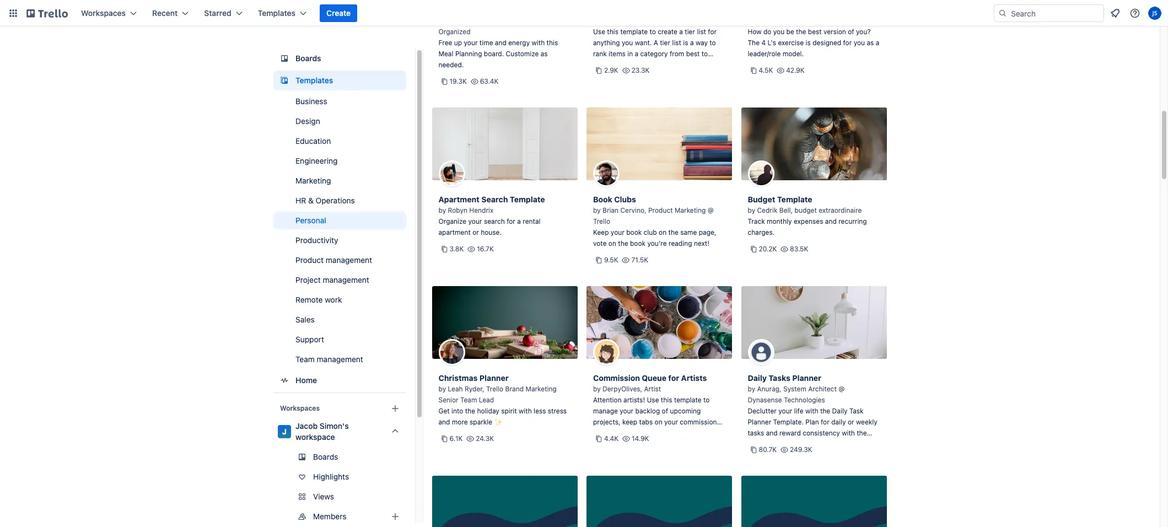Task type: describe. For each thing, give the bounding box(es) containing it.
tasks
[[769, 373, 791, 383]]

your inside the by kristen franks, owner @ frankly organized free up your time and energy with this meal planning board. customize as needed.
[[464, 39, 478, 47]]

to right way
[[710, 39, 716, 47]]

primary element
[[0, 0, 1169, 26]]

your up clients.
[[665, 418, 679, 426]]

want.
[[635, 39, 652, 47]]

brand
[[506, 385, 524, 393]]

your inside book clubs by brian cervino, product marketing @ trello keep your book club on the same page, vote on the book you're reading next!
[[611, 228, 625, 237]]

a left way
[[691, 39, 694, 47]]

monthly
[[767, 217, 792, 226]]

apartment search template by robyn hendrix organize your search for a rental apartment or house.
[[439, 195, 545, 237]]

bell,
[[780, 206, 793, 215]]

management for team management
[[317, 355, 363, 364]]

hr
[[295, 196, 306, 205]]

food
[[594, 83, 608, 91]]

this inside the commission queue for artists by derpyolives, artist attention artists! use this template to manage your backlog of upcoming projects, keep tabs on your commissions, and share progress with clients.
[[661, 396, 673, 404]]

83.5k
[[791, 245, 809, 253]]

a inside apartment search template by robyn hendrix organize your search for a rental apartment or house.
[[518, 217, 521, 226]]

71.5k
[[632, 256, 649, 264]]

needed.
[[439, 61, 464, 69]]

way
[[696, 39, 708, 47]]

0 vertical spatial on
[[659, 228, 667, 237]]

workspaces inside dropdown button
[[81, 8, 126, 18]]

spirit
[[502, 407, 517, 415]]

0 horizontal spatial tier
[[660, 39, 671, 47]]

time
[[480, 39, 493, 47]]

marketing inside "marketing" link
[[295, 176, 331, 185]]

rank
[[594, 50, 607, 58]]

education link
[[273, 132, 406, 150]]

product management
[[295, 255, 372, 265]]

by inside book clubs by brian cervino, product marketing @ trello keep your book club on the same page, vote on the book you're reading next!
[[594, 206, 601, 215]]

0 horizontal spatial list
[[673, 39, 682, 47]]

manage
[[594, 407, 618, 415]]

power-
[[769, 440, 791, 448]]

engineering
[[295, 156, 338, 165]]

with inside the commission queue for artists by derpyolives, artist attention artists! use this template to manage your backlog of upcoming projects, keep tabs on your commissions, and share progress with clients.
[[655, 429, 669, 437]]

support link
[[273, 331, 406, 349]]

use inside use this template to create a tier list for anything you want. a tier list is a way to rank items in a category from best to worst. this could be: best nba players, goat'd pasta dishes, and tastiest fast food joints.
[[594, 28, 606, 36]]

@ inside the by kristen franks, owner @ frankly organized free up your time and energy with this meal planning board. customize as needed.
[[519, 17, 525, 25]]

by inside christmas planner by leah ryder, trello brand marketing senior team lead get into the holiday spirit with less stress and more sparkle ✨
[[439, 385, 446, 393]]

and inside budget template by cedrik bell, budget extraordinaire track monthly expenses and recurring charges.
[[826, 217, 837, 226]]

template inside apartment search template by robyn hendrix organize your search for a rental apartment or house.
[[510, 195, 545, 204]]

1 vertical spatial best
[[687, 50, 700, 58]]

workspace
[[295, 432, 335, 442]]

0 horizontal spatial daily
[[748, 373, 767, 383]]

search
[[482, 195, 508, 204]]

house.
[[481, 228, 502, 237]]

christmas planner by leah ryder, trello brand marketing senior team lead get into the holiday spirit with less stress and more sparkle ✨
[[439, 373, 567, 426]]

search image
[[999, 9, 1008, 18]]

simon's
[[320, 421, 349, 431]]

clubs
[[615, 195, 637, 204]]

product inside book clubs by brian cervino, product marketing @ trello keep your book club on the same page, vote on the book you're reading next!
[[649, 206, 673, 215]]

keep
[[594, 228, 609, 237]]

as inside the by kristen franks, owner @ frankly organized free up your time and energy with this meal planning board. customize as needed.
[[541, 50, 548, 58]]

up.
[[791, 440, 801, 448]]

boards link for home
[[273, 49, 406, 68]]

brian
[[603, 206, 619, 215]]

create a workspace image
[[389, 402, 402, 415]]

progress
[[626, 429, 654, 437]]

6.1k
[[450, 435, 463, 443]]

1 vertical spatial on
[[609, 239, 617, 248]]

with inside christmas planner by leah ryder, trello brand marketing senior team lead get into the holiday spirit with less stress and more sparkle ✨
[[519, 407, 532, 415]]

daily
[[832, 418, 847, 426]]

Search field
[[1008, 5, 1104, 22]]

dishes,
[[638, 72, 660, 80]]

owner
[[497, 17, 517, 25]]

views link
[[273, 488, 417, 506]]

clients.
[[670, 429, 693, 437]]

work
[[325, 295, 342, 305]]

by inside budget template by cedrik bell, budget extraordinaire track monthly expenses and recurring charges.
[[748, 206, 756, 215]]

the down weekly
[[857, 429, 868, 437]]

1 horizontal spatial planner
[[748, 418, 772, 426]]

to inside the commission queue for artists by derpyolives, artist attention artists! use this template to manage your backlog of upcoming projects, keep tabs on your commissions, and share progress with clients.
[[704, 396, 710, 404]]

members
[[313, 512, 346, 521]]

apartment
[[439, 228, 471, 237]]

board.
[[484, 50, 504, 58]]

a inside how do you be the best version of you? the 4 l's exercise is designed for you as a leader/role model.
[[876, 39, 880, 47]]

on inside the commission queue for artists by derpyolives, artist attention artists! use this template to manage your backlog of upcoming projects, keep tabs on your commissions, and share progress with clients.
[[655, 418, 663, 426]]

✨
[[495, 418, 503, 426]]

template inside the commission queue for artists by derpyolives, artist attention artists! use this template to manage your backlog of upcoming projects, keep tabs on your commissions, and share progress with clients.
[[675, 396, 702, 404]]

1 horizontal spatial list
[[698, 28, 707, 36]]

stress
[[548, 407, 567, 415]]

artist
[[645, 385, 662, 393]]

joints.
[[610, 83, 628, 91]]

leah ryder, trello brand marketing senior team lead image
[[439, 339, 465, 366]]

search
[[484, 217, 505, 226]]

for inside how do you be the best version of you? the 4 l's exercise is designed for you as a leader/role model.
[[844, 39, 852, 47]]

to up "a" at the right of page
[[650, 28, 656, 36]]

is inside use this template to create a tier list for anything you want. a tier list is a way to rank items in a category from best to worst. this could be: best nba players, goat'd pasta dishes, and tastiest fast food joints.
[[684, 39, 689, 47]]

views
[[313, 492, 334, 501]]

organize
[[439, 217, 467, 226]]

forward image
[[404, 490, 417, 504]]

forward image
[[404, 510, 417, 524]]

free
[[439, 39, 453, 47]]

by inside the commission queue for artists by derpyolives, artist attention artists! use this template to manage your backlog of upcoming projects, keep tabs on your commissions, and share progress with clients.
[[594, 385, 601, 393]]

backlog
[[636, 407, 660, 415]]

template inside budget template by cedrik bell, budget extraordinaire track monthly expenses and recurring charges.
[[778, 195, 813, 204]]

project
[[295, 275, 321, 285]]

queue
[[642, 373, 667, 383]]

remote work link
[[273, 291, 406, 309]]

by inside the by kristen franks, owner @ frankly organized free up your time and energy with this meal planning board. customize as needed.
[[439, 17, 446, 25]]

planning
[[456, 50, 482, 58]]

0 horizontal spatial team
[[295, 355, 315, 364]]

@ for daily
[[839, 385, 845, 393]]

4.5k
[[759, 66, 774, 74]]

do
[[764, 28, 772, 36]]

by kristen franks, owner @ frankly organized free up your time and energy with this meal planning board. customize as needed.
[[439, 17, 558, 69]]

players,
[[692, 61, 716, 69]]

42.9k
[[787, 66, 805, 74]]

boards for home
[[295, 54, 321, 63]]

support
[[295, 335, 324, 344]]

streak
[[748, 440, 768, 448]]

templates link
[[273, 71, 406, 90]]

brian cervino, product marketing @ trello image
[[594, 161, 620, 187]]

how do you be the best version of you? the 4 l's exercise is designed for you as a leader/role model.
[[748, 28, 880, 58]]

anurag, system architect @ dynasense technologies image
[[748, 339, 775, 366]]

home
[[295, 376, 317, 385]]

the up 9.5k
[[619, 239, 629, 248]]

0 vertical spatial tier
[[685, 28, 696, 36]]

jacob simon's workspace
[[295, 421, 349, 442]]

create button
[[320, 4, 358, 22]]

planner inside christmas planner by leah ryder, trello brand marketing senior team lead get into the holiday spirit with less stress and more sparkle ✨
[[480, 373, 509, 383]]

leah
[[448, 385, 463, 393]]

pasta
[[619, 72, 636, 80]]

trello inside christmas planner by leah ryder, trello brand marketing senior team lead get into the holiday spirit with less stress and more sparkle ✨
[[487, 385, 504, 393]]

1 vertical spatial book
[[631, 239, 646, 248]]

use inside the commission queue for artists by derpyolives, artist attention artists! use this template to manage your backlog of upcoming projects, keep tabs on your commissions, and share progress with clients.
[[647, 396, 659, 404]]

sparkle
[[470, 418, 493, 426]]

of inside the commission queue for artists by derpyolives, artist attention artists! use this template to manage your backlog of upcoming projects, keep tabs on your commissions, and share progress with clients.
[[662, 407, 669, 415]]

the inside how do you be the best version of you? the 4 l's exercise is designed for you as a leader/role model.
[[797, 28, 807, 36]]

keep
[[623, 418, 638, 426]]

club
[[644, 228, 657, 237]]

get
[[439, 407, 450, 415]]

a
[[654, 39, 659, 47]]

of inside how do you be the best version of you? the 4 l's exercise is designed for you as a leader/role model.
[[849, 28, 855, 36]]

1 horizontal spatial you
[[774, 28, 785, 36]]

back to home image
[[26, 4, 68, 22]]

ryder,
[[465, 385, 485, 393]]

rental
[[523, 217, 541, 226]]

weekly
[[857, 418, 878, 426]]

commission
[[594, 373, 640, 383]]

budget
[[795, 206, 817, 215]]

and inside the commission queue for artists by derpyolives, artist attention artists! use this template to manage your backlog of upcoming projects, keep tabs on your commissions, and share progress with clients.
[[594, 429, 605, 437]]

20.2k
[[759, 245, 777, 253]]

nba
[[676, 61, 690, 69]]

team inside christmas planner by leah ryder, trello brand marketing senior team lead get into the holiday spirit with less stress and more sparkle ✨
[[461, 396, 477, 404]]

63.4k
[[480, 77, 499, 86]]

the
[[748, 39, 760, 47]]

life
[[795, 407, 804, 415]]

use this template to create a tier list for anything you want. a tier list is a way to rank items in a category from best to worst. this could be: best nba players, goat'd pasta dishes, and tastiest fast food joints.
[[594, 28, 717, 91]]

could
[[630, 61, 647, 69]]

is inside how do you be the best version of you? the 4 l's exercise is designed for you as a leader/role model.
[[806, 39, 811, 47]]

your inside daily tasks planner by anurag, system architect @ dynasense technologies declutter your life with the daily task planner template. plan for daily or weekly tasks and reward consistency with the streak power-up.
[[779, 407, 793, 415]]

this inside use this template to create a tier list for anything you want. a tier list is a way to rank items in a category from best to worst. this could be: best nba players, goat'd pasta dishes, and tastiest fast food joints.
[[608, 28, 619, 36]]

@ for book
[[708, 206, 714, 215]]

robyn hendrix image
[[439, 161, 465, 187]]



Task type: vqa. For each thing, say whether or not it's contained in the screenshot.
Use in the Commission Queue for Artists by DerpyOlives, Artist Attention artists! Use this template to manage your backlog of upcoming projects, keep tabs on your commissions, and share progress with clients.
yes



Task type: locate. For each thing, give the bounding box(es) containing it.
list up from
[[673, 39, 682, 47]]

0 horizontal spatial @
[[519, 17, 525, 25]]

project management link
[[273, 271, 406, 289]]

with left clients.
[[655, 429, 669, 437]]

for
[[709, 28, 717, 36], [844, 39, 852, 47], [507, 217, 516, 226], [669, 373, 680, 383], [821, 418, 830, 426]]

1 horizontal spatial @
[[708, 206, 714, 215]]

template up bell,
[[778, 195, 813, 204]]

and down extraordinaire
[[826, 217, 837, 226]]

1 vertical spatial management
[[323, 275, 369, 285]]

24.3k
[[476, 435, 494, 443]]

1 vertical spatial trello
[[487, 385, 504, 393]]

templates up "board" icon
[[258, 8, 296, 18]]

2 vertical spatial on
[[655, 418, 663, 426]]

19.3k
[[450, 77, 467, 86]]

management down support link
[[317, 355, 363, 364]]

the right the be
[[797, 28, 807, 36]]

0 vertical spatial marketing
[[295, 176, 331, 185]]

marketing inside christmas planner by leah ryder, trello brand marketing senior team lead get into the holiday spirit with less stress and more sparkle ✨
[[526, 385, 557, 393]]

upcoming
[[670, 407, 701, 415]]

you up in
[[622, 39, 633, 47]]

team down ryder,
[[461, 396, 477, 404]]

1 vertical spatial templates
[[295, 76, 333, 85]]

templates inside popup button
[[258, 8, 296, 18]]

1 vertical spatial of
[[662, 407, 669, 415]]

@
[[519, 17, 525, 25], [708, 206, 714, 215], [839, 385, 845, 393]]

your up template.
[[779, 407, 793, 415]]

book clubs by brian cervino, product marketing @ trello keep your book club on the same page, vote on the book you're reading next!
[[594, 195, 717, 248]]

this
[[608, 28, 619, 36], [547, 39, 558, 47], [661, 396, 673, 404]]

0 horizontal spatial marketing
[[295, 176, 331, 185]]

product up "project"
[[295, 255, 324, 265]]

by inside apartment search template by robyn hendrix organize your search for a rental apartment or house.
[[439, 206, 446, 215]]

recent button
[[146, 4, 195, 22]]

1 vertical spatial template
[[675, 396, 702, 404]]

management down productivity "link"
[[326, 255, 372, 265]]

business link
[[273, 93, 406, 110]]

home image
[[278, 374, 291, 387]]

0 vertical spatial boards link
[[273, 49, 406, 68]]

budget
[[748, 195, 776, 204]]

by inside daily tasks planner by anurag, system architect @ dynasense technologies declutter your life with the daily task planner template. plan for daily or weekly tasks and reward consistency with the streak power-up.
[[748, 385, 756, 393]]

is right exercise
[[806, 39, 811, 47]]

as down you? in the right top of the page
[[867, 39, 875, 47]]

0 vertical spatial book
[[627, 228, 642, 237]]

commissions,
[[680, 418, 723, 426]]

your up 'planning'
[[464, 39, 478, 47]]

j
[[282, 427, 287, 436]]

with right energy
[[532, 39, 545, 47]]

0 vertical spatial templates
[[258, 8, 296, 18]]

this inside the by kristen franks, owner @ frankly organized free up your time and energy with this meal planning board. customize as needed.
[[547, 39, 558, 47]]

14.9k
[[632, 435, 650, 443]]

by up dynasense at bottom
[[748, 385, 756, 393]]

cedrik bell, budget extraordinaire image
[[748, 161, 775, 187]]

is up from
[[684, 39, 689, 47]]

book down club at the top right
[[631, 239, 646, 248]]

you down you? in the right top of the page
[[854, 39, 866, 47]]

for up players,
[[709, 28, 717, 36]]

and up power-
[[767, 429, 778, 437]]

use up anything
[[594, 28, 606, 36]]

same
[[681, 228, 698, 237]]

technologies
[[784, 396, 826, 404]]

with down daily
[[842, 429, 856, 437]]

trello inside book clubs by brian cervino, product marketing @ trello keep your book club on the same page, vote on the book you're reading next!
[[594, 217, 611, 226]]

boards link up highlights link
[[273, 448, 406, 466]]

on right vote
[[609, 239, 617, 248]]

or left house.
[[473, 228, 479, 237]]

0 horizontal spatial best
[[660, 61, 674, 69]]

for inside daily tasks planner by anurag, system architect @ dynasense technologies declutter your life with the daily task planner template. plan for daily or weekly tasks and reward consistency with the streak power-up.
[[821, 418, 830, 426]]

0 horizontal spatial is
[[684, 39, 689, 47]]

by up organized
[[439, 17, 446, 25]]

2 horizontal spatial @
[[839, 385, 845, 393]]

this up anything
[[608, 28, 619, 36]]

0 vertical spatial management
[[326, 255, 372, 265]]

management for project management
[[323, 275, 369, 285]]

and right dishes,
[[662, 72, 674, 80]]

hr & operations
[[295, 196, 355, 205]]

and inside the by kristen franks, owner @ frankly organized free up your time and energy with this meal planning board. customize as needed.
[[495, 39, 507, 47]]

management down product management link
[[323, 275, 369, 285]]

0 horizontal spatial you
[[622, 39, 633, 47]]

template up upcoming
[[675, 396, 702, 404]]

0 vertical spatial use
[[594, 28, 606, 36]]

organized
[[439, 28, 471, 36]]

this down frankly
[[547, 39, 558, 47]]

best up designed
[[809, 28, 822, 36]]

0 vertical spatial workspaces
[[81, 8, 126, 18]]

1 horizontal spatial product
[[649, 206, 673, 215]]

0 horizontal spatial this
[[547, 39, 558, 47]]

use
[[594, 28, 606, 36], [647, 396, 659, 404]]

23.3k
[[632, 66, 650, 74]]

as right customize
[[541, 50, 548, 58]]

trello up the lead
[[487, 385, 504, 393]]

2 is from the left
[[806, 39, 811, 47]]

1 is from the left
[[684, 39, 689, 47]]

apartment
[[439, 195, 480, 204]]

0 vertical spatial this
[[608, 28, 619, 36]]

a left 'rental'
[[518, 217, 521, 226]]

template
[[621, 28, 648, 36], [675, 396, 702, 404]]

1 vertical spatial this
[[547, 39, 558, 47]]

1 vertical spatial or
[[848, 418, 855, 426]]

0 notifications image
[[1109, 7, 1123, 20]]

0 vertical spatial boards
[[295, 54, 321, 63]]

and inside christmas planner by leah ryder, trello brand marketing senior team lead get into the holiday spirit with less stress and more sparkle ✨
[[439, 418, 450, 426]]

board image
[[278, 52, 291, 65]]

marketing up the &
[[295, 176, 331, 185]]

0 vertical spatial list
[[698, 28, 707, 36]]

2 vertical spatial this
[[661, 396, 673, 404]]

1 vertical spatial workspaces
[[280, 404, 320, 413]]

1 horizontal spatial use
[[647, 396, 659, 404]]

1 vertical spatial marketing
[[675, 206, 706, 215]]

tabs
[[640, 418, 653, 426]]

the
[[797, 28, 807, 36], [669, 228, 679, 237], [619, 239, 629, 248], [465, 407, 476, 415], [821, 407, 831, 415], [857, 429, 868, 437]]

be:
[[649, 61, 659, 69]]

planner
[[480, 373, 509, 383], [793, 373, 822, 383], [748, 418, 772, 426]]

planner down declutter
[[748, 418, 772, 426]]

@ right architect
[[839, 385, 845, 393]]

remote work
[[295, 295, 342, 305]]

1 vertical spatial daily
[[833, 407, 848, 415]]

1 horizontal spatial team
[[461, 396, 477, 404]]

recurring
[[839, 217, 868, 226]]

planner up system
[[793, 373, 822, 383]]

for right queue
[[669, 373, 680, 383]]

1 horizontal spatial tier
[[685, 28, 696, 36]]

1 vertical spatial product
[[295, 255, 324, 265]]

tastiest
[[676, 72, 699, 80]]

derpyolives,
[[603, 385, 643, 393]]

2 horizontal spatial marketing
[[675, 206, 706, 215]]

by up senior
[[439, 385, 446, 393]]

productivity link
[[273, 232, 406, 249]]

0 horizontal spatial template
[[621, 28, 648, 36]]

2 template from the left
[[778, 195, 813, 204]]

1 horizontal spatial template
[[675, 396, 702, 404]]

template inside use this template to create a tier list for anything you want. a tier list is a way to rank items in a category from best to worst. this could be: best nba players, goat'd pasta dishes, and tastiest fast food joints.
[[621, 28, 648, 36]]

best inside how do you be the best version of you? the 4 l's exercise is designed for you as a leader/role model.
[[809, 28, 822, 36]]

1 vertical spatial tier
[[660, 39, 671, 47]]

robyn
[[448, 206, 468, 215]]

design link
[[273, 113, 406, 130]]

0 vertical spatial trello
[[594, 217, 611, 226]]

remote
[[295, 295, 323, 305]]

1 boards link from the top
[[273, 49, 406, 68]]

product
[[649, 206, 673, 215], [295, 255, 324, 265]]

0 vertical spatial as
[[867, 39, 875, 47]]

@ right owner
[[519, 17, 525, 25]]

1 horizontal spatial this
[[608, 28, 619, 36]]

on up you're
[[659, 228, 667, 237]]

home link
[[273, 371, 406, 391]]

your inside apartment search template by robyn hendrix organize your search for a rental apartment or house.
[[469, 217, 482, 226]]

you left the be
[[774, 28, 785, 36]]

1 vertical spatial boards link
[[273, 448, 406, 466]]

more
[[452, 418, 468, 426]]

a right the create
[[680, 28, 683, 36]]

marketing up same
[[675, 206, 706, 215]]

book left club at the top right
[[627, 228, 642, 237]]

tasks
[[748, 429, 765, 437]]

2 vertical spatial @
[[839, 385, 845, 393]]

plan
[[806, 418, 820, 426]]

for inside apartment search template by robyn hendrix organize your search for a rental apartment or house.
[[507, 217, 516, 226]]

your up keep
[[620, 407, 634, 415]]

or inside daily tasks planner by anurag, system architect @ dynasense technologies declutter your life with the daily task planner template. plan for daily or weekly tasks and reward consistency with the streak power-up.
[[848, 418, 855, 426]]

trello up keep
[[594, 217, 611, 226]]

as inside how do you be the best version of you? the 4 l's exercise is designed for you as a leader/role model.
[[867, 39, 875, 47]]

you inside use this template to create a tier list for anything you want. a tier list is a way to rank items in a category from best to worst. this could be: best nba players, goat'd pasta dishes, and tastiest fast food joints.
[[622, 39, 633, 47]]

highlights link
[[273, 468, 406, 486]]

tier
[[685, 28, 696, 36], [660, 39, 671, 47]]

by up the attention at the bottom right of the page
[[594, 385, 601, 393]]

product inside product management link
[[295, 255, 324, 265]]

attention
[[594, 396, 622, 404]]

boards link up templates link
[[273, 49, 406, 68]]

workspaces
[[81, 8, 126, 18], [280, 404, 320, 413]]

artists!
[[624, 396, 646, 404]]

how
[[748, 28, 762, 36]]

energy
[[509, 39, 530, 47]]

on
[[659, 228, 667, 237], [609, 239, 617, 248], [655, 418, 663, 426]]

0 horizontal spatial workspaces
[[81, 8, 126, 18]]

0 horizontal spatial as
[[541, 50, 548, 58]]

or inside apartment search template by robyn hendrix organize your search for a rental apartment or house.
[[473, 228, 479, 237]]

your right keep
[[611, 228, 625, 237]]

team down support on the bottom
[[295, 355, 315, 364]]

planner up ryder,
[[480, 373, 509, 383]]

architect
[[809, 385, 837, 393]]

0 vertical spatial daily
[[748, 373, 767, 383]]

with left less
[[519, 407, 532, 415]]

2 vertical spatial best
[[660, 61, 674, 69]]

of right backlog
[[662, 407, 669, 415]]

0 horizontal spatial of
[[662, 407, 669, 415]]

@ inside daily tasks planner by anurag, system architect @ dynasense technologies declutter your life with the daily task planner template. plan for daily or weekly tasks and reward consistency with the streak power-up.
[[839, 385, 845, 393]]

the right into on the bottom of the page
[[465, 407, 476, 415]]

1 horizontal spatial of
[[849, 28, 855, 36]]

reading
[[669, 239, 693, 248]]

for inside the commission queue for artists by derpyolives, artist attention artists! use this template to manage your backlog of upcoming projects, keep tabs on your commissions, and share progress with clients.
[[669, 373, 680, 383]]

boards link for views
[[273, 448, 406, 466]]

template up 'rental'
[[510, 195, 545, 204]]

0 vertical spatial or
[[473, 228, 479, 237]]

dynasense
[[748, 396, 783, 404]]

1 vertical spatial boards
[[313, 452, 338, 462]]

2 horizontal spatial you
[[854, 39, 866, 47]]

with up plan
[[806, 407, 819, 415]]

@ up page,
[[708, 206, 714, 215]]

design
[[295, 116, 320, 126]]

1 vertical spatial list
[[673, 39, 682, 47]]

commission queue for artists by derpyolives, artist attention artists! use this template to manage your backlog of upcoming projects, keep tabs on your commissions, and share progress with clients.
[[594, 373, 723, 437]]

0 vertical spatial template
[[621, 28, 648, 36]]

exercise
[[779, 39, 804, 47]]

0 horizontal spatial or
[[473, 228, 479, 237]]

project management
[[295, 275, 369, 285]]

goat'd
[[594, 72, 617, 80]]

a right in
[[635, 50, 639, 58]]

the down architect
[[821, 407, 831, 415]]

your down hendrix
[[469, 217, 482, 226]]

track
[[748, 217, 766, 226]]

of left you? in the right top of the page
[[849, 28, 855, 36]]

by up 'organize'
[[439, 206, 446, 215]]

2 vertical spatial management
[[317, 355, 363, 364]]

1 horizontal spatial template
[[778, 195, 813, 204]]

tier right "a" at the right of page
[[660, 39, 671, 47]]

and
[[495, 39, 507, 47], [662, 72, 674, 80], [826, 217, 837, 226], [439, 418, 450, 426], [594, 429, 605, 437], [767, 429, 778, 437]]

marketing up less
[[526, 385, 557, 393]]

tier right the create
[[685, 28, 696, 36]]

use down "artist"
[[647, 396, 659, 404]]

best right 'be:'
[[660, 61, 674, 69]]

for right search
[[507, 217, 516, 226]]

0 vertical spatial of
[[849, 28, 855, 36]]

the up the "reading" on the top of the page
[[669, 228, 679, 237]]

1 horizontal spatial marketing
[[526, 385, 557, 393]]

boards for views
[[313, 452, 338, 462]]

marketing inside book clubs by brian cervino, product marketing @ trello keep your book club on the same page, vote on the book you're reading next!
[[675, 206, 706, 215]]

1 vertical spatial use
[[647, 396, 659, 404]]

with inside the by kristen franks, owner @ frankly organized free up your time and energy with this meal planning board. customize as needed.
[[532, 39, 545, 47]]

into
[[452, 407, 464, 415]]

on right tabs at the right
[[655, 418, 663, 426]]

by down book
[[594, 206, 601, 215]]

@ inside book clubs by brian cervino, product marketing @ trello keep your book club on the same page, vote on the book you're reading next!
[[708, 206, 714, 215]]

or down task
[[848, 418, 855, 426]]

customize
[[506, 50, 539, 58]]

1 horizontal spatial as
[[867, 39, 875, 47]]

templates
[[258, 8, 296, 18], [295, 76, 333, 85]]

1 horizontal spatial trello
[[594, 217, 611, 226]]

2 vertical spatial marketing
[[526, 385, 557, 393]]

templates up business
[[295, 76, 333, 85]]

0 horizontal spatial planner
[[480, 373, 509, 383]]

add image
[[389, 510, 402, 524]]

1 horizontal spatial or
[[848, 418, 855, 426]]

1 horizontal spatial daily
[[833, 407, 848, 415]]

or
[[473, 228, 479, 237], [848, 418, 855, 426]]

frankly
[[527, 17, 550, 25]]

this down "artist"
[[661, 396, 673, 404]]

0 vertical spatial product
[[649, 206, 673, 215]]

boards right "board" icon
[[295, 54, 321, 63]]

daily up daily
[[833, 407, 848, 415]]

0 vertical spatial team
[[295, 355, 315, 364]]

management inside 'link'
[[323, 275, 369, 285]]

0 horizontal spatial product
[[295, 255, 324, 265]]

for inside use this template to create a tier list for anything you want. a tier list is a way to rank items in a category from best to worst. this could be: best nba players, goat'd pasta dishes, and tastiest fast food joints.
[[709, 28, 717, 36]]

management
[[326, 255, 372, 265], [323, 275, 369, 285], [317, 355, 363, 364]]

and down projects,
[[594, 429, 605, 437]]

template up want.
[[621, 28, 648, 36]]

to up players,
[[702, 50, 708, 58]]

2 horizontal spatial this
[[661, 396, 673, 404]]

and inside daily tasks planner by anurag, system architect @ dynasense technologies declutter your life with the daily task planner template. plan for daily or weekly tasks and reward consistency with the streak power-up.
[[767, 429, 778, 437]]

anurag,
[[758, 385, 782, 393]]

your
[[464, 39, 478, 47], [469, 217, 482, 226], [611, 228, 625, 237], [620, 407, 634, 415], [779, 407, 793, 415], [665, 418, 679, 426]]

4
[[762, 39, 766, 47]]

1 vertical spatial @
[[708, 206, 714, 215]]

template
[[510, 195, 545, 204], [778, 195, 813, 204]]

0 vertical spatial @
[[519, 17, 525, 25]]

1 template from the left
[[510, 195, 545, 204]]

jacob simon (jacobsimon16) image
[[1149, 7, 1162, 20]]

trello
[[594, 217, 611, 226], [487, 385, 504, 393]]

0 vertical spatial best
[[809, 28, 822, 36]]

and up board.
[[495, 39, 507, 47]]

derpyolives, artist image
[[594, 339, 620, 366]]

2 horizontal spatial planner
[[793, 373, 822, 383]]

best down way
[[687, 50, 700, 58]]

by up track
[[748, 206, 756, 215]]

as
[[867, 39, 875, 47], [541, 50, 548, 58]]

2 horizontal spatial best
[[809, 28, 822, 36]]

2 boards link from the top
[[273, 448, 406, 466]]

1 horizontal spatial best
[[687, 50, 700, 58]]

0 horizontal spatial trello
[[487, 385, 504, 393]]

list up way
[[698, 28, 707, 36]]

jacob
[[295, 421, 318, 431]]

1 horizontal spatial workspaces
[[280, 404, 320, 413]]

0 horizontal spatial template
[[510, 195, 545, 204]]

template board image
[[278, 74, 291, 87]]

and inside use this template to create a tier list for anything you want. a tier list is a way to rank items in a category from best to worst. this could be: best nba players, goat'd pasta dishes, and tastiest fast food joints.
[[662, 72, 674, 80]]

1 horizontal spatial is
[[806, 39, 811, 47]]

best
[[809, 28, 822, 36], [687, 50, 700, 58], [660, 61, 674, 69]]

1 vertical spatial as
[[541, 50, 548, 58]]

boards up highlights
[[313, 452, 338, 462]]

for up "consistency"
[[821, 418, 830, 426]]

daily up anurag,
[[748, 373, 767, 383]]

for down version
[[844, 39, 852, 47]]

a right designed
[[876, 39, 880, 47]]

lead
[[479, 396, 494, 404]]

product up club at the top right
[[649, 206, 673, 215]]

0 horizontal spatial use
[[594, 28, 606, 36]]

reward
[[780, 429, 801, 437]]

1 vertical spatial team
[[461, 396, 477, 404]]

open information menu image
[[1130, 8, 1141, 19]]

management for product management
[[326, 255, 372, 265]]

starred button
[[198, 4, 249, 22]]

the inside christmas planner by leah ryder, trello brand marketing senior team lead get into the holiday spirit with less stress and more sparkle ✨
[[465, 407, 476, 415]]

and down get
[[439, 418, 450, 426]]



